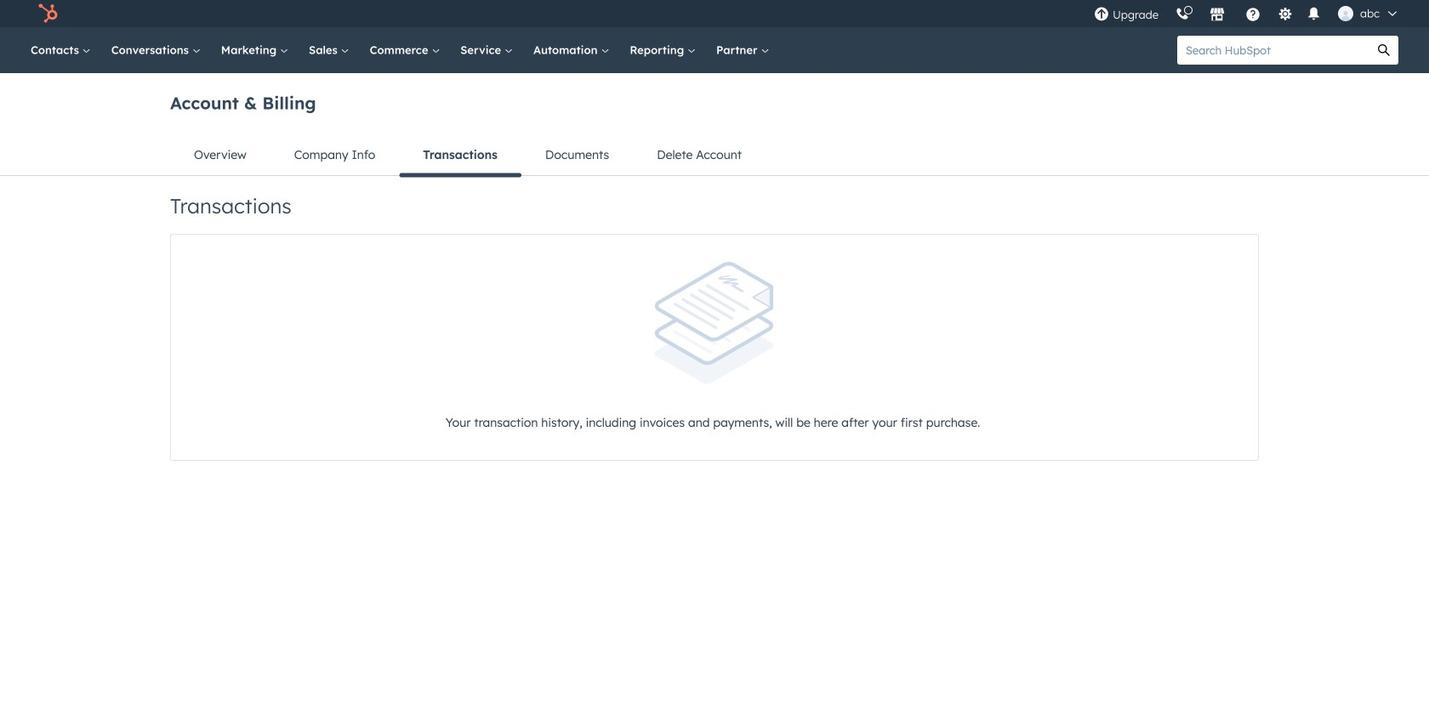 Task type: vqa. For each thing, say whether or not it's contained in the screenshot.
Export button
no



Task type: locate. For each thing, give the bounding box(es) containing it.
Search HubSpot search field
[[1178, 36, 1370, 65]]

garebear orlando image
[[1339, 6, 1354, 21]]

menu
[[1086, 0, 1410, 27]]

page section element
[[129, 73, 1301, 177]]

marketplaces image
[[1210, 8, 1226, 23]]



